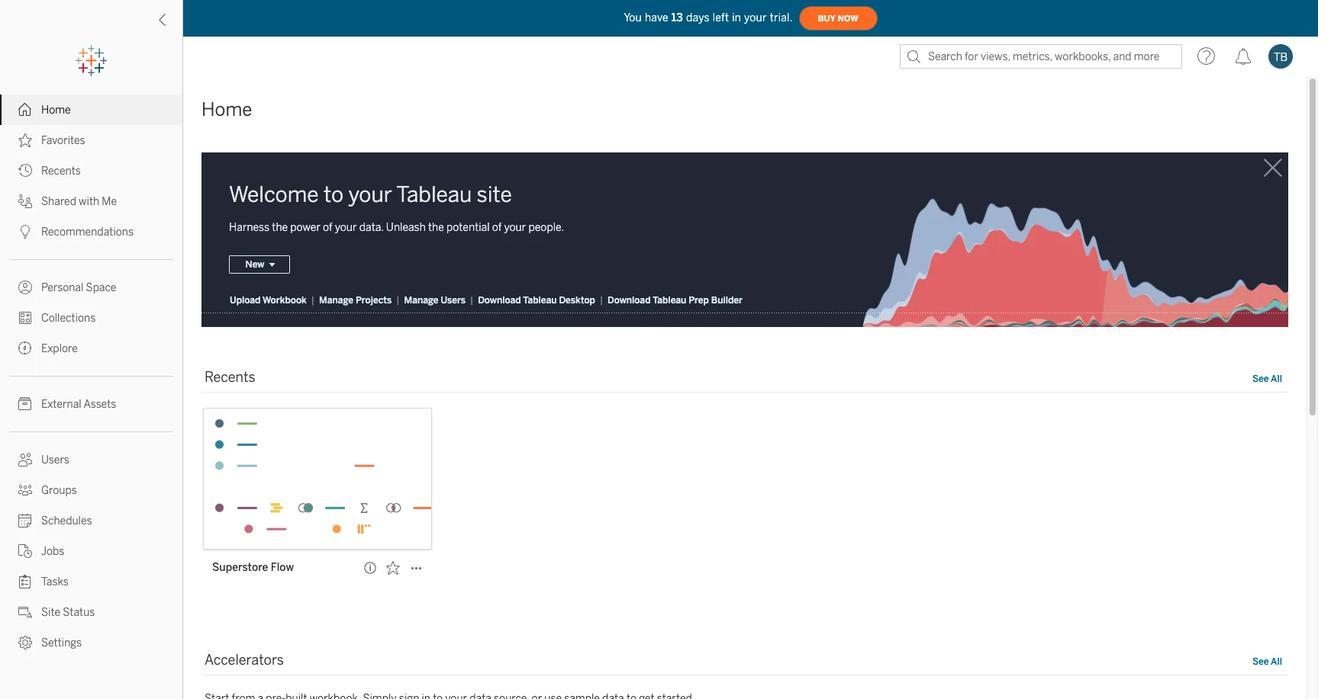 Task type: locate. For each thing, give the bounding box(es) containing it.
main navigation. press the up and down arrow keys to access links. element
[[0, 95, 182, 659]]

by text only_f5he34f image left tasks
[[18, 576, 32, 589]]

recents link
[[0, 156, 182, 186]]

by text only_f5he34f image
[[18, 195, 32, 208], [18, 225, 32, 239], [18, 484, 32, 498], [18, 545, 32, 559], [18, 576, 32, 589], [18, 606, 32, 620]]

by text only_f5he34f image inside external assets link
[[18, 398, 32, 411]]

download
[[478, 296, 521, 306], [608, 296, 651, 306]]

1 of from the left
[[323, 222, 333, 235]]

recents
[[41, 165, 81, 178], [205, 370, 255, 387]]

1 horizontal spatial download
[[608, 296, 651, 306]]

your
[[744, 11, 767, 24], [348, 182, 392, 208], [335, 222, 357, 235], [504, 222, 526, 235]]

home
[[202, 98, 252, 121], [41, 104, 71, 117]]

tasks link
[[0, 567, 182, 598]]

1 vertical spatial see all link
[[1253, 656, 1282, 672]]

welcome
[[229, 182, 319, 208]]

6 by text only_f5he34f image from the top
[[18, 606, 32, 620]]

0 vertical spatial recents
[[41, 165, 81, 178]]

tableau left the "desktop"
[[523, 296, 557, 306]]

6 by text only_f5he34f image from the top
[[18, 342, 32, 356]]

|
[[311, 296, 314, 306], [396, 296, 400, 306], [470, 296, 473, 306], [600, 296, 603, 306]]

of
[[323, 222, 333, 235], [492, 222, 502, 235]]

manage
[[319, 296, 353, 306], [404, 296, 439, 306]]

the left power
[[272, 222, 288, 235]]

external
[[41, 398, 81, 411]]

by text only_f5he34f image for users
[[18, 453, 32, 467]]

recommendations
[[41, 226, 134, 239]]

by text only_f5he34f image for favorites
[[18, 134, 32, 147]]

0 horizontal spatial of
[[323, 222, 333, 235]]

1 vertical spatial users
[[41, 454, 69, 467]]

by text only_f5he34f image inside home link
[[18, 103, 32, 117]]

by text only_f5he34f image inside the collections link
[[18, 311, 32, 325]]

by text only_f5he34f image left site
[[18, 606, 32, 620]]

0 vertical spatial see
[[1253, 374, 1269, 385]]

by text only_f5he34f image inside recommendations 'link'
[[18, 225, 32, 239]]

by text only_f5he34f image inside settings link
[[18, 637, 32, 650]]

builder
[[711, 296, 743, 306]]

home inside main navigation. press the up and down arrow keys to access links. element
[[41, 104, 71, 117]]

the right unleash
[[428, 222, 444, 235]]

by text only_f5he34f image left shared at the left
[[18, 195, 32, 208]]

jobs link
[[0, 537, 182, 567]]

1 see all link from the top
[[1253, 373, 1282, 389]]

manage right projects
[[404, 296, 439, 306]]

by text only_f5he34f image inside 'tasks' "link"
[[18, 576, 32, 589]]

| right projects
[[396, 296, 400, 306]]

tableau left prep
[[653, 296, 686, 306]]

0 horizontal spatial the
[[272, 222, 288, 235]]

4 by text only_f5he34f image from the top
[[18, 281, 32, 295]]

see for accelerators
[[1253, 658, 1269, 668]]

2 horizontal spatial tableau
[[653, 296, 686, 306]]

0 horizontal spatial users
[[41, 454, 69, 467]]

9 by text only_f5he34f image from the top
[[18, 514, 32, 528]]

1 horizontal spatial manage
[[404, 296, 439, 306]]

left
[[713, 11, 729, 24]]

| right the "desktop"
[[600, 296, 603, 306]]

you have 13 days left in your trial.
[[624, 11, 793, 24]]

by text only_f5he34f image for schedules
[[18, 514, 32, 528]]

users inside main navigation. press the up and down arrow keys to access links. element
[[41, 454, 69, 467]]

personal space
[[41, 282, 116, 295]]

4 | from the left
[[600, 296, 603, 306]]

by text only_f5he34f image for site status
[[18, 606, 32, 620]]

10 by text only_f5he34f image from the top
[[18, 637, 32, 650]]

see all
[[1253, 374, 1282, 385], [1253, 658, 1282, 668]]

shared
[[41, 195, 76, 208]]

by text only_f5he34f image left groups
[[18, 484, 32, 498]]

7 by text only_f5he34f image from the top
[[18, 398, 32, 411]]

workbook
[[263, 296, 307, 306]]

by text only_f5he34f image left the recommendations
[[18, 225, 32, 239]]

2 download from the left
[[608, 296, 651, 306]]

in
[[732, 11, 741, 24]]

jobs
[[41, 546, 64, 559]]

see all link for recents
[[1253, 373, 1282, 389]]

favorites
[[41, 134, 85, 147]]

by text only_f5he34f image inside users link
[[18, 453, 32, 467]]

1 manage from the left
[[319, 296, 353, 306]]

by text only_f5he34f image inside "jobs" 'link'
[[18, 545, 32, 559]]

1 horizontal spatial recents
[[205, 370, 255, 387]]

1 see from the top
[[1253, 374, 1269, 385]]

1 horizontal spatial the
[[428, 222, 444, 235]]

of right power
[[323, 222, 333, 235]]

manage left projects
[[319, 296, 353, 306]]

2 by text only_f5he34f image from the top
[[18, 134, 32, 147]]

collections
[[41, 312, 96, 325]]

your up data.
[[348, 182, 392, 208]]

by text only_f5he34f image inside 'schedules' link
[[18, 514, 32, 528]]

by text only_f5he34f image
[[18, 103, 32, 117], [18, 134, 32, 147], [18, 164, 32, 178], [18, 281, 32, 295], [18, 311, 32, 325], [18, 342, 32, 356], [18, 398, 32, 411], [18, 453, 32, 467], [18, 514, 32, 528], [18, 637, 32, 650]]

the
[[272, 222, 288, 235], [428, 222, 444, 235]]

accelerators
[[205, 653, 284, 670]]

0 horizontal spatial recents
[[41, 165, 81, 178]]

1 see all from the top
[[1253, 374, 1282, 385]]

0 vertical spatial see all link
[[1253, 373, 1282, 389]]

0 vertical spatial all
[[1271, 374, 1282, 385]]

personal
[[41, 282, 84, 295]]

0 horizontal spatial download
[[478, 296, 521, 306]]

by text only_f5he34f image inside favorites link
[[18, 134, 32, 147]]

1 vertical spatial see
[[1253, 658, 1269, 668]]

1 vertical spatial all
[[1271, 658, 1282, 668]]

by text only_f5he34f image inside personal space link
[[18, 281, 32, 295]]

by text only_f5he34f image inside explore link
[[18, 342, 32, 356]]

0 horizontal spatial home
[[41, 104, 71, 117]]

external assets
[[41, 398, 116, 411]]

see all link for accelerators
[[1253, 656, 1282, 672]]

8 by text only_f5he34f image from the top
[[18, 453, 32, 467]]

1 horizontal spatial users
[[441, 296, 466, 306]]

1 download from the left
[[478, 296, 521, 306]]

your left people.
[[504, 222, 526, 235]]

recommendations link
[[0, 217, 182, 247]]

your left data.
[[335, 222, 357, 235]]

site
[[477, 182, 512, 208]]

of right potential
[[492, 222, 502, 235]]

1 vertical spatial see all
[[1253, 658, 1282, 668]]

by text only_f5he34f image inside groups link
[[18, 484, 32, 498]]

external assets link
[[0, 389, 182, 420]]

flow
[[271, 562, 294, 575]]

1 by text only_f5he34f image from the top
[[18, 195, 32, 208]]

by text only_f5he34f image left jobs
[[18, 545, 32, 559]]

1 horizontal spatial of
[[492, 222, 502, 235]]

buy now button
[[799, 6, 878, 31]]

data.
[[359, 222, 384, 235]]

see all link
[[1253, 373, 1282, 389], [1253, 656, 1282, 672]]

3 by text only_f5he34f image from the top
[[18, 484, 32, 498]]

me
[[102, 195, 117, 208]]

users up groups
[[41, 454, 69, 467]]

1 horizontal spatial tableau
[[523, 296, 557, 306]]

0 horizontal spatial manage
[[319, 296, 353, 306]]

by text only_f5he34f image for jobs
[[18, 545, 32, 559]]

welcome to your tableau site
[[229, 182, 512, 208]]

3 by text only_f5he34f image from the top
[[18, 164, 32, 178]]

4 by text only_f5he34f image from the top
[[18, 545, 32, 559]]

5 by text only_f5he34f image from the top
[[18, 576, 32, 589]]

all
[[1271, 374, 1282, 385], [1271, 658, 1282, 668]]

5 by text only_f5he34f image from the top
[[18, 311, 32, 325]]

0 vertical spatial see all
[[1253, 374, 1282, 385]]

1 all from the top
[[1271, 374, 1282, 385]]

manage users link
[[403, 295, 466, 307]]

0 horizontal spatial tableau
[[396, 182, 472, 208]]

2 by text only_f5he34f image from the top
[[18, 225, 32, 239]]

2 see from the top
[[1253, 658, 1269, 668]]

tableau up unleash
[[396, 182, 472, 208]]

by text only_f5he34f image for settings
[[18, 637, 32, 650]]

superstore
[[212, 562, 268, 575]]

download right manage users link
[[478, 296, 521, 306]]

by text only_f5he34f image inside site status link
[[18, 606, 32, 620]]

site status link
[[0, 598, 182, 628]]

by text only_f5he34f image for home
[[18, 103, 32, 117]]

by text only_f5he34f image inside the 'recents' link
[[18, 164, 32, 178]]

1 by text only_f5he34f image from the top
[[18, 103, 32, 117]]

2 manage from the left
[[404, 296, 439, 306]]

2 see all from the top
[[1253, 658, 1282, 668]]

tableau
[[396, 182, 472, 208], [523, 296, 557, 306], [653, 296, 686, 306]]

users down potential
[[441, 296, 466, 306]]

power
[[290, 222, 321, 235]]

see
[[1253, 374, 1269, 385], [1253, 658, 1269, 668]]

0 vertical spatial users
[[441, 296, 466, 306]]

tasks
[[41, 576, 69, 589]]

users
[[441, 296, 466, 306], [41, 454, 69, 467]]

people.
[[529, 222, 564, 235]]

2 all from the top
[[1271, 658, 1282, 668]]

download right the "desktop"
[[608, 296, 651, 306]]

| right manage users link
[[470, 296, 473, 306]]

harness
[[229, 222, 270, 235]]

| right workbook
[[311, 296, 314, 306]]

1 | from the left
[[311, 296, 314, 306]]

by text only_f5he34f image inside shared with me link
[[18, 195, 32, 208]]

2 see all link from the top
[[1253, 656, 1282, 672]]



Task type: vqa. For each thing, say whether or not it's contained in the screenshot.
the left Tableau
yes



Task type: describe. For each thing, give the bounding box(es) containing it.
personal space link
[[0, 273, 182, 303]]

download tableau prep builder link
[[607, 295, 744, 307]]

by text only_f5he34f image for personal space
[[18, 281, 32, 295]]

shared with me link
[[0, 186, 182, 217]]

buy
[[818, 13, 836, 23]]

days
[[686, 11, 710, 24]]

to
[[324, 182, 344, 208]]

all for recents
[[1271, 374, 1282, 385]]

new
[[245, 260, 264, 271]]

prep
[[689, 296, 709, 306]]

by text only_f5he34f image for recents
[[18, 164, 32, 178]]

new button
[[229, 256, 290, 274]]

projects
[[356, 296, 392, 306]]

with
[[79, 195, 99, 208]]

settings link
[[0, 628, 182, 659]]

navigation panel element
[[0, 46, 182, 659]]

by text only_f5he34f image for external assets
[[18, 398, 32, 411]]

13
[[672, 11, 683, 24]]

by text only_f5he34f image for tasks
[[18, 576, 32, 589]]

your right in
[[744, 11, 767, 24]]

see all for accelerators
[[1253, 658, 1282, 668]]

desktop
[[559, 296, 595, 306]]

by text only_f5he34f image for collections
[[18, 311, 32, 325]]

unleash
[[386, 222, 426, 235]]

2 | from the left
[[396, 296, 400, 306]]

by text only_f5he34f image for shared with me
[[18, 195, 32, 208]]

upload workbook button
[[229, 295, 307, 307]]

explore
[[41, 343, 78, 356]]

recents inside main navigation. press the up and down arrow keys to access links. element
[[41, 165, 81, 178]]

shared with me
[[41, 195, 117, 208]]

users link
[[0, 445, 182, 476]]

by text only_f5he34f image for groups
[[18, 484, 32, 498]]

schedules link
[[0, 506, 182, 537]]

status
[[63, 607, 95, 620]]

you
[[624, 11, 642, 24]]

1 horizontal spatial home
[[202, 98, 252, 121]]

site
[[41, 607, 60, 620]]

2 the from the left
[[428, 222, 444, 235]]

site status
[[41, 607, 95, 620]]

upload
[[230, 296, 261, 306]]

Search for views, metrics, workbooks, and more text field
[[900, 44, 1182, 69]]

trial.
[[770, 11, 793, 24]]

3 | from the left
[[470, 296, 473, 306]]

by text only_f5he34f image for recommendations
[[18, 225, 32, 239]]

superstore flow
[[212, 562, 294, 575]]

groups
[[41, 485, 77, 498]]

assets
[[84, 398, 116, 411]]

have
[[645, 11, 669, 24]]

see for recents
[[1253, 374, 1269, 385]]

potential
[[447, 222, 490, 235]]

settings
[[41, 637, 82, 650]]

2 of from the left
[[492, 222, 502, 235]]

space
[[86, 282, 116, 295]]

favorites link
[[0, 125, 182, 156]]

home link
[[0, 95, 182, 125]]

1 the from the left
[[272, 222, 288, 235]]

explore link
[[0, 334, 182, 364]]

buy now
[[818, 13, 858, 23]]

download tableau desktop link
[[477, 295, 596, 307]]

now
[[838, 13, 858, 23]]

schedules
[[41, 515, 92, 528]]

upload workbook | manage projects | manage users | download tableau desktop | download tableau prep builder
[[230, 296, 743, 306]]

see all for recents
[[1253, 374, 1282, 385]]

1 vertical spatial recents
[[205, 370, 255, 387]]

groups link
[[0, 476, 182, 506]]

all for accelerators
[[1271, 658, 1282, 668]]

harness the power of your data. unleash the potential of your people.
[[229, 222, 564, 235]]

collections link
[[0, 303, 182, 334]]

manage projects link
[[318, 295, 393, 307]]

by text only_f5he34f image for explore
[[18, 342, 32, 356]]



